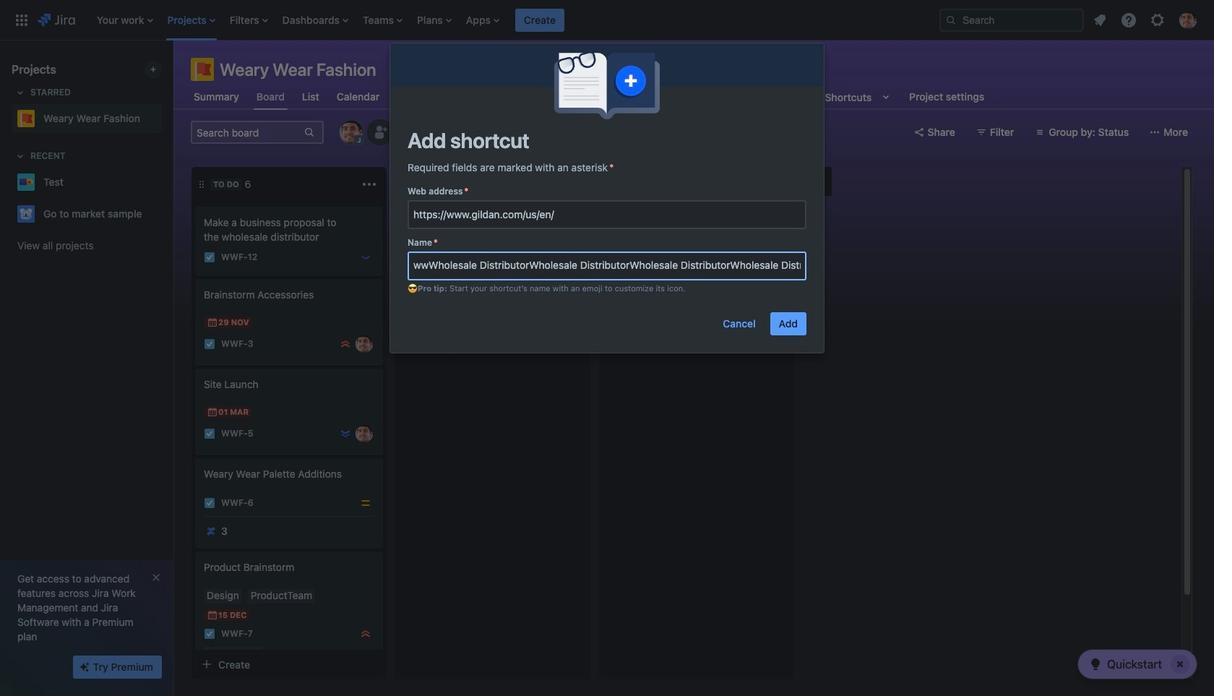 Task type: locate. For each thing, give the bounding box(es) containing it.
low image
[[360, 252, 372, 263]]

close premium upgrade banner image
[[150, 572, 162, 584]]

due date: 15 december 2023 image
[[207, 610, 218, 621]]

1 james peterson image from the top
[[356, 336, 373, 353]]

0 horizontal spatial list
[[89, 0, 929, 40]]

None search field
[[940, 8, 1085, 31]]

highest image
[[340, 338, 351, 350], [360, 628, 372, 640]]

tab list
[[182, 84, 997, 110]]

list item
[[92, 0, 157, 40], [163, 0, 220, 40], [226, 0, 272, 40], [278, 0, 353, 40], [359, 0, 407, 40], [413, 0, 456, 40], [462, 0, 504, 40], [516, 0, 565, 40]]

1 horizontal spatial list
[[1088, 7, 1206, 33]]

4 list item from the left
[[278, 0, 353, 40]]

1 horizontal spatial highest image
[[360, 628, 372, 640]]

add people image
[[372, 124, 389, 141]]

1 vertical spatial james peterson image
[[356, 425, 373, 443]]

banner
[[0, 0, 1215, 40]]

list
[[89, 0, 929, 40], [1088, 7, 1206, 33]]

due date: 15 december 2023 image
[[207, 610, 218, 621]]

0 vertical spatial james peterson image
[[356, 336, 373, 353]]

7 list item from the left
[[462, 0, 504, 40]]

check image
[[1088, 656, 1105, 673]]

0 horizontal spatial highest image
[[340, 338, 351, 350]]

2 james peterson image from the top
[[356, 425, 373, 443]]

due date: 29 november 2023 image
[[207, 317, 218, 328]]

lowest image
[[340, 428, 351, 440]]

search image
[[946, 14, 957, 26]]

due date: 01 march 2024 image
[[207, 406, 218, 418]]

3 task image from the top
[[204, 498, 216, 509]]

due date: 01 march 2024 image
[[207, 406, 218, 418]]

6 list item from the left
[[413, 0, 456, 40]]

james peterson image
[[356, 336, 373, 353], [356, 425, 373, 443]]

1 vertical spatial highest image
[[360, 628, 372, 640]]

jira image
[[38, 11, 75, 29], [38, 11, 75, 29]]

e.g. http://www.atlassian.com url field
[[409, 202, 806, 228]]

james peterson image for due date: 01 march 2024 image
[[356, 425, 373, 443]]

task image
[[204, 252, 216, 263], [204, 428, 216, 440], [204, 498, 216, 509], [204, 628, 216, 640]]

dialog
[[391, 43, 824, 353]]

2 list item from the left
[[163, 0, 220, 40]]

medium image
[[360, 498, 372, 509]]



Task type: vqa. For each thing, say whether or not it's contained in the screenshot.
your team name is visible to anyone in your organisation. it may be visible on work shared outside your organisation. icon
no



Task type: describe. For each thing, give the bounding box(es) containing it.
8 list item from the left
[[516, 0, 565, 40]]

1 task image from the top
[[204, 252, 216, 263]]

Search board text field
[[192, 122, 302, 142]]

collapse recent projects image
[[12, 148, 29, 165]]

5 list item from the left
[[359, 0, 407, 40]]

0 vertical spatial highest image
[[340, 338, 351, 350]]

e.g. Atlassian website field
[[409, 253, 806, 279]]

james peterson image
[[560, 304, 577, 321]]

1 list item from the left
[[92, 0, 157, 40]]

create column image
[[809, 173, 827, 190]]

james peterson image for due date: 29 november 2023 image
[[356, 336, 373, 353]]

Search field
[[940, 8, 1085, 31]]

due date: 29 november 2023 image
[[207, 317, 218, 328]]

3 list item from the left
[[226, 0, 272, 40]]

show subtasks image
[[239, 649, 257, 666]]

4 task image from the top
[[204, 628, 216, 640]]

collapse starred projects image
[[12, 84, 29, 101]]

2 task image from the top
[[204, 428, 216, 440]]

dismiss quickstart image
[[1169, 653, 1193, 676]]

due date: 29 february 2024 image
[[411, 285, 422, 296]]

due date: 29 february 2024 image
[[411, 285, 422, 296]]

task image
[[204, 338, 216, 350]]

primary element
[[9, 0, 929, 40]]



